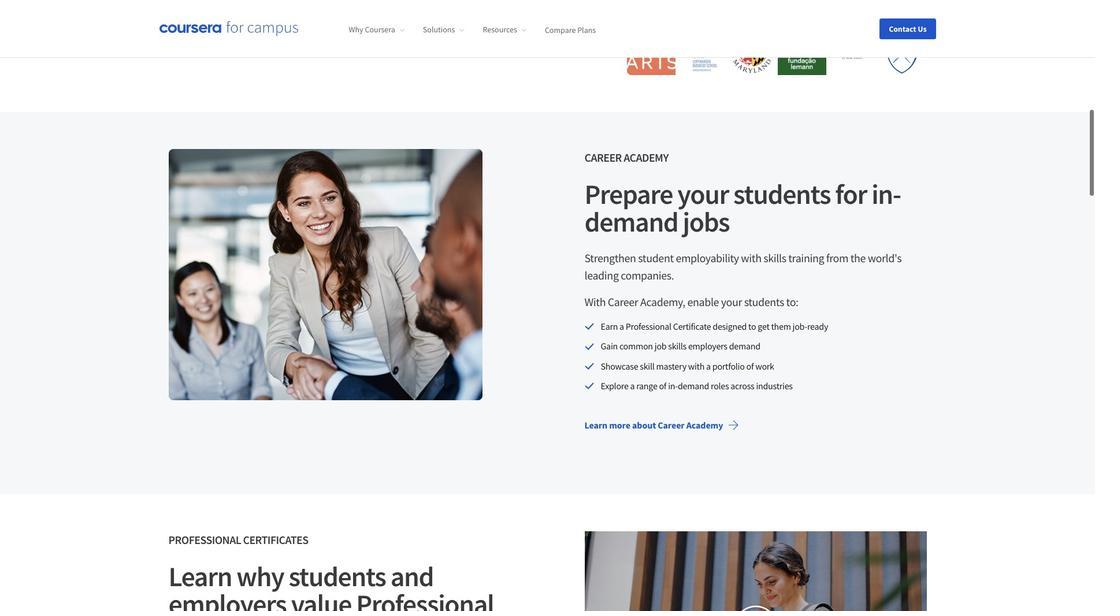 Task type: describe. For each thing, give the bounding box(es) containing it.
why coursera
[[349, 24, 395, 35]]

value
[[291, 587, 352, 612]]

contact us button
[[880, 18, 936, 39]]

roles
[[711, 380, 729, 392]]

2 vertical spatial career
[[658, 419, 685, 431]]

1 vertical spatial your
[[721, 295, 742, 309]]

resources
[[483, 24, 517, 35]]

0 vertical spatial academy
[[624, 150, 669, 165]]

solutions
[[423, 24, 455, 35]]

enable
[[688, 295, 719, 309]]

prepare
[[585, 177, 673, 212]]

the
[[851, 251, 866, 265]]

mastery
[[656, 361, 687, 372]]

from
[[826, 251, 849, 265]]

prepare your students for in- demand jobs
[[585, 177, 901, 239]]

designed
[[713, 321, 747, 332]]

learn why students and employers value professiona
[[168, 559, 494, 612]]

1 vertical spatial career
[[608, 295, 638, 309]]

0 horizontal spatial of
[[659, 380, 667, 392]]

1 vertical spatial skills
[[668, 341, 687, 352]]

employers for common
[[688, 341, 728, 352]]

in- for for
[[872, 177, 901, 212]]

compare
[[545, 24, 576, 35]]

why
[[349, 24, 363, 35]]

skills inside strengthen student employability with skills training from the world's leading companies.
[[764, 251, 786, 265]]

contact
[[889, 23, 916, 34]]

skill
[[640, 361, 655, 372]]

job-
[[793, 321, 807, 332]]

companies.
[[621, 268, 674, 283]]

demand for roles
[[678, 380, 709, 392]]

with career academy, enable your students to:
[[585, 295, 799, 309]]

0 horizontal spatial professional
[[168, 533, 241, 547]]

earn a professional certificate designed to get them job-ready
[[601, 321, 828, 332]]

in- for of
[[668, 380, 678, 392]]

certificate
[[673, 321, 711, 332]]

to:
[[786, 295, 799, 309]]

showcase skill mastery with a portfolio of work
[[601, 361, 774, 372]]

a for range
[[630, 380, 635, 392]]

showcase
[[601, 361, 638, 372]]

work
[[756, 361, 774, 372]]

gain
[[601, 341, 618, 352]]

employability
[[676, 251, 739, 265]]

1 horizontal spatial professional
[[626, 321, 672, 332]]

employers for why
[[168, 587, 286, 612]]

compare plans
[[545, 24, 596, 35]]

student
[[638, 251, 674, 265]]

training
[[789, 251, 824, 265]]

career academy
[[585, 150, 669, 165]]

resources link
[[483, 24, 526, 35]]

students for learn why students and employers value professiona
[[289, 559, 386, 594]]

jobs
[[683, 205, 730, 239]]

1 horizontal spatial of
[[747, 361, 754, 372]]

c4c career academy image
[[168, 149, 482, 401]]



Task type: locate. For each thing, give the bounding box(es) containing it.
job
[[655, 341, 667, 352]]

1 horizontal spatial a
[[630, 380, 635, 392]]

compare plans link
[[545, 24, 596, 35]]

explore a range of in-demand roles across industries
[[601, 380, 793, 392]]

demand down showcase skill mastery with a portfolio of work
[[678, 380, 709, 392]]

0 vertical spatial your
[[678, 177, 729, 212]]

0 horizontal spatial a
[[620, 321, 624, 332]]

with for skills
[[741, 251, 762, 265]]

in- inside prepare your students for in- demand jobs
[[872, 177, 901, 212]]

contact us
[[889, 23, 927, 34]]

leading
[[585, 268, 619, 283]]

2 horizontal spatial a
[[706, 361, 711, 372]]

explore
[[601, 380, 629, 392]]

0 horizontal spatial in-
[[668, 380, 678, 392]]

0 vertical spatial employers
[[688, 341, 728, 352]]

demand for jobs
[[585, 205, 678, 239]]

0 vertical spatial students
[[734, 177, 831, 212]]

1 horizontal spatial employers
[[688, 341, 728, 352]]

0 vertical spatial skills
[[764, 251, 786, 265]]

demand inside prepare your students for in- demand jobs
[[585, 205, 678, 239]]

demand
[[585, 205, 678, 239], [729, 341, 761, 352], [678, 380, 709, 392]]

a for professional
[[620, 321, 624, 332]]

with inside strengthen student employability with skills training from the world's leading companies.
[[741, 251, 762, 265]]

learn more about career academy
[[585, 419, 723, 431]]

why
[[237, 559, 284, 594]]

2 vertical spatial a
[[630, 380, 635, 392]]

learn inside learn why students and employers value professiona
[[168, 559, 232, 594]]

learn for learn why students and employers value professiona
[[168, 559, 232, 594]]

for
[[835, 177, 867, 212]]

professional certificates
[[168, 533, 308, 547]]

earn
[[601, 321, 618, 332]]

a right "earn"
[[620, 321, 624, 332]]

2 vertical spatial demand
[[678, 380, 709, 392]]

a
[[620, 321, 624, 332], [706, 361, 711, 372], [630, 380, 635, 392]]

learn left more
[[585, 419, 608, 431]]

across
[[731, 380, 755, 392]]

a left range
[[630, 380, 635, 392]]

1 vertical spatial professional
[[168, 533, 241, 547]]

0 vertical spatial in-
[[872, 177, 901, 212]]

career right "with"
[[608, 295, 638, 309]]

1 vertical spatial with
[[688, 361, 705, 372]]

1 horizontal spatial with
[[741, 251, 762, 265]]

demand down to
[[729, 341, 761, 352]]

1 horizontal spatial learn
[[585, 419, 608, 431]]

1 vertical spatial learn
[[168, 559, 232, 594]]

demand up strengthen
[[585, 205, 678, 239]]

world's
[[868, 251, 902, 265]]

with up explore a range of in-demand roles across industries
[[688, 361, 705, 372]]

0 vertical spatial learn
[[585, 419, 608, 431]]

1 vertical spatial students
[[744, 295, 784, 309]]

of left work at the bottom
[[747, 361, 754, 372]]

industries
[[756, 380, 793, 392]]

of right range
[[659, 380, 667, 392]]

more
[[609, 419, 631, 431]]

0 vertical spatial professional
[[626, 321, 672, 332]]

and
[[391, 559, 434, 594]]

a left the "portfolio"
[[706, 361, 711, 372]]

1 horizontal spatial skills
[[764, 251, 786, 265]]

to
[[749, 321, 756, 332]]

1 horizontal spatial in-
[[872, 177, 901, 212]]

of
[[747, 361, 754, 372], [659, 380, 667, 392]]

0 vertical spatial with
[[741, 251, 762, 265]]

2 vertical spatial students
[[289, 559, 386, 594]]

students inside learn why students and employers value professiona
[[289, 559, 386, 594]]

skills
[[764, 251, 786, 265], [668, 341, 687, 352]]

1 vertical spatial in-
[[668, 380, 678, 392]]

career right about
[[658, 419, 685, 431]]

strengthen student employability with skills training from the world's leading companies.
[[585, 251, 902, 283]]

1 vertical spatial employers
[[168, 587, 286, 612]]

in- down mastery
[[668, 380, 678, 392]]

1 vertical spatial of
[[659, 380, 667, 392]]

learn down professional certificates
[[168, 559, 232, 594]]

with right employability
[[741, 251, 762, 265]]

0 horizontal spatial skills
[[668, 341, 687, 352]]

1 horizontal spatial academy
[[686, 419, 723, 431]]

0 horizontal spatial academy
[[624, 150, 669, 165]]

learn more about career academy link
[[575, 411, 749, 439]]

us
[[918, 23, 927, 34]]

with for a
[[688, 361, 705, 372]]

in-
[[872, 177, 901, 212], [668, 380, 678, 392]]

strengthen
[[585, 251, 636, 265]]

micro-credentials video thumb image
[[585, 532, 927, 612]]

1 vertical spatial a
[[706, 361, 711, 372]]

plans
[[578, 24, 596, 35]]

academy up prepare
[[624, 150, 669, 165]]

skills left training
[[764, 251, 786, 265]]

get
[[758, 321, 770, 332]]

with
[[741, 251, 762, 265], [688, 361, 705, 372]]

coursera
[[365, 24, 395, 35]]

1 vertical spatial academy
[[686, 419, 723, 431]]

your inside prepare your students for in- demand jobs
[[678, 177, 729, 212]]

why coursera link
[[349, 24, 405, 35]]

career up prepare
[[585, 150, 622, 165]]

in- right for
[[872, 177, 901, 212]]

0 vertical spatial career
[[585, 150, 622, 165]]

skills right job
[[668, 341, 687, 352]]

0 horizontal spatial employers
[[168, 587, 286, 612]]

portfolio
[[713, 361, 745, 372]]

ready
[[807, 321, 828, 332]]

academy,
[[640, 295, 685, 309]]

academy inside learn more about career academy link
[[686, 419, 723, 431]]

students for prepare your students for in- demand jobs
[[734, 177, 831, 212]]

coursera for campus image
[[159, 21, 298, 37]]

about
[[632, 419, 656, 431]]

employers inside learn why students and employers value professiona
[[168, 587, 286, 612]]

1 vertical spatial demand
[[729, 341, 761, 352]]

0 horizontal spatial with
[[688, 361, 705, 372]]

them
[[771, 321, 791, 332]]

professional
[[626, 321, 672, 332], [168, 533, 241, 547]]

0 horizontal spatial learn
[[168, 559, 232, 594]]

0 vertical spatial a
[[620, 321, 624, 332]]

students
[[734, 177, 831, 212], [744, 295, 784, 309], [289, 559, 386, 594]]

gain common job skills employers demand
[[601, 341, 761, 352]]

academy
[[624, 150, 669, 165], [686, 419, 723, 431]]

learn
[[585, 419, 608, 431], [168, 559, 232, 594]]

common
[[620, 341, 653, 352]]

students inside prepare your students for in- demand jobs
[[734, 177, 831, 212]]

your
[[678, 177, 729, 212], [721, 295, 742, 309]]

with
[[585, 295, 606, 309]]

employers
[[688, 341, 728, 352], [168, 587, 286, 612]]

certificates
[[243, 533, 308, 547]]

0 vertical spatial of
[[747, 361, 754, 372]]

academy down explore a range of in-demand roles across industries
[[686, 419, 723, 431]]

learn for learn more about career academy
[[585, 419, 608, 431]]

range
[[636, 380, 658, 392]]

0 vertical spatial demand
[[585, 205, 678, 239]]

solutions link
[[423, 24, 464, 35]]

career
[[585, 150, 622, 165], [608, 295, 638, 309], [658, 419, 685, 431]]



Task type: vqa. For each thing, say whether or not it's contained in the screenshot.
the SAS "image"
no



